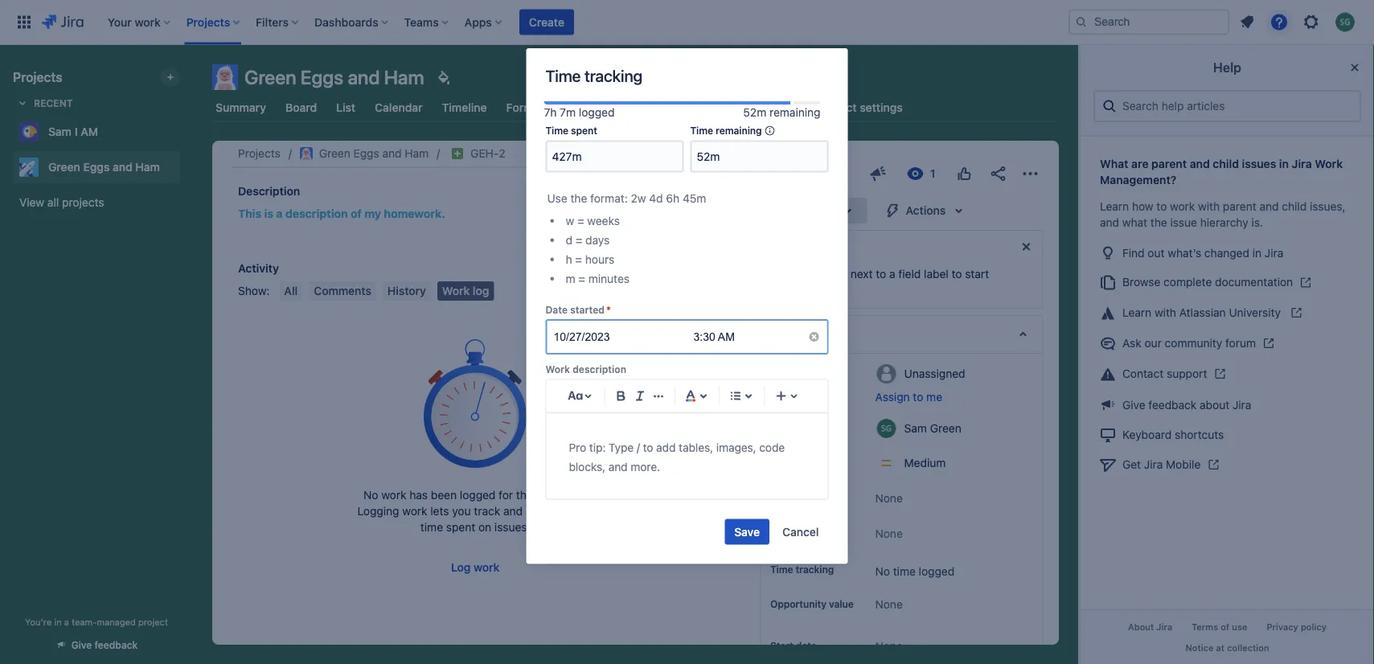 Task type: locate. For each thing, give the bounding box(es) containing it.
0 horizontal spatial with
[[1155, 306, 1177, 319]]

more formatting image
[[649, 386, 669, 406]]

with up hierarchy
[[1199, 200, 1220, 213]]

2 vertical spatial issue
[[538, 489, 565, 502]]

medium
[[904, 456, 946, 470]]

of left use
[[1221, 622, 1230, 633]]

and up learn how to work with parent and child issues, and what the issue hierarchy is.
[[1190, 157, 1210, 171]]

no inside no work has been logged for this issue yet. logging work lets you track and report on the time spent on issues.
[[364, 489, 378, 502]]

give down team-
[[71, 640, 92, 651]]

1 horizontal spatial child
[[1282, 200, 1307, 213]]

a right is
[[276, 207, 283, 220]]

0 vertical spatial give
[[1123, 398, 1146, 411]]

green eggs and ham for "green eggs and ham" link to the right
[[319, 147, 429, 160]]

1 horizontal spatial spent
[[571, 125, 597, 136]]

date for start date
[[796, 641, 817, 652]]

time tracking
[[546, 66, 643, 85], [770, 564, 834, 575]]

0 horizontal spatial in
[[54, 617, 62, 627]]

find
[[1123, 246, 1145, 259]]

child left issues
[[1213, 157, 1240, 171]]

date right the start
[[796, 641, 817, 652]]

give for give feedback about jira
[[1123, 398, 1146, 411]]

work up text styles image
[[546, 364, 570, 375]]

green eggs and ham link down list link on the top left
[[300, 144, 429, 163]]

parent inside what are parent and child issues in jira work management?
[[1152, 157, 1187, 171]]

0 horizontal spatial on
[[479, 521, 492, 534]]

view all projects
[[19, 196, 104, 209]]

time down 'reports' link
[[691, 125, 713, 136]]

0 horizontal spatial give
[[71, 640, 92, 651]]

you
[[452, 505, 471, 518]]

3 none from the top
[[875, 598, 903, 611]]

0 horizontal spatial time
[[421, 521, 443, 534]]

the down yet.
[[577, 505, 594, 518]]

green eggs and ham up list
[[245, 66, 424, 88]]

feedback
[[1149, 398, 1197, 411], [95, 640, 138, 651]]

1 vertical spatial spent
[[446, 521, 476, 534]]

assign to me button
[[875, 389, 1026, 405]]

give down contact
[[1123, 398, 1146, 411]]

1 horizontal spatial with
[[1199, 200, 1220, 213]]

2 horizontal spatial work
[[1315, 157, 1343, 171]]

1 none from the top
[[875, 492, 903, 505]]

summary link
[[212, 93, 269, 122]]

1 vertical spatial tracking
[[796, 564, 834, 575]]

am
[[81, 125, 98, 138], [718, 330, 735, 343]]

0 horizontal spatial tracking
[[585, 66, 643, 85]]

0 horizontal spatial remaining
[[716, 125, 762, 136]]

2 vertical spatial logged
[[919, 565, 955, 578]]

green eggs and ham down calendar "link"
[[319, 147, 429, 160]]

tab list containing summary
[[203, 93, 1069, 122]]

52m
[[744, 106, 767, 119]]

remaining for 52m remaining
[[770, 106, 821, 119]]

0 horizontal spatial projects
[[13, 70, 62, 85]]

logging
[[358, 505, 399, 518]]

and up is.
[[1260, 200, 1279, 213]]

am inside time tracking dialog
[[718, 330, 735, 343]]

description inside time tracking dialog
[[573, 364, 627, 375]]

work for work log
[[442, 284, 470, 298]]

issue right link
[[369, 148, 397, 162]]

0 vertical spatial time
[[421, 521, 443, 534]]

a left field at the right top of page
[[889, 267, 895, 281]]

0 horizontal spatial time tracking
[[546, 66, 643, 85]]

1 vertical spatial in
[[1253, 246, 1262, 259]]

none
[[875, 492, 903, 505], [875, 527, 903, 541], [875, 598, 903, 611], [875, 639, 903, 653]]

to right next
[[876, 267, 886, 281]]

0 horizontal spatial of
[[351, 207, 362, 220]]

eggs down sam i am link
[[83, 160, 110, 174]]

format:
[[591, 191, 628, 205]]

clear image
[[808, 330, 821, 343]]

labels
[[770, 493, 801, 504]]

logged for 7h 7m logged
[[579, 106, 615, 119]]

a left team-
[[64, 617, 69, 627]]

minutes
[[589, 272, 630, 285]]

1 vertical spatial am
[[718, 330, 735, 343]]

0 horizontal spatial spent
[[446, 521, 476, 534]]

1 horizontal spatial time tracking
[[770, 564, 834, 575]]

7m
[[560, 106, 576, 119]]

to right how
[[1157, 200, 1167, 213]]

give feedback about jira link
[[1094, 389, 1362, 419]]

1 horizontal spatial parent
[[1223, 200, 1257, 213]]

issue inside learn how to work with parent and child issues, and what the issue hierarchy is.
[[1171, 216, 1198, 229]]

tracking up issues
[[585, 66, 643, 85]]

work inside time tracking dialog
[[546, 364, 570, 375]]

0 vertical spatial on
[[561, 505, 574, 518]]

0 vertical spatial child
[[1213, 157, 1240, 171]]

jira inside "link"
[[1265, 246, 1284, 259]]

2 horizontal spatial a
[[889, 267, 895, 281]]

0 vertical spatial the
[[571, 191, 587, 205]]

0 vertical spatial no
[[364, 489, 378, 502]]

give feedback image
[[869, 164, 888, 183]]

7h 7m logged
[[544, 106, 615, 119]]

description right is
[[285, 207, 348, 220]]

work
[[1315, 157, 1343, 171], [442, 284, 470, 298], [546, 364, 570, 375]]

0 vertical spatial projects
[[13, 70, 62, 85]]

to left me
[[913, 391, 923, 404]]

10/27/2023
[[554, 330, 610, 343]]

spent down you
[[446, 521, 476, 534]]

jira image
[[42, 12, 83, 32], [42, 12, 83, 32]]

logged inside no work has been logged for this issue yet. logging work lets you track and report on the time spent on issues.
[[460, 489, 496, 502]]

start
[[770, 641, 793, 652]]

1 vertical spatial parent
[[1223, 200, 1257, 213]]

show:
[[238, 284, 270, 298]]

0 horizontal spatial a
[[64, 617, 69, 627]]

italic ⌘i image
[[630, 386, 650, 406]]

ham for the left "green eggs and ham" link
[[135, 160, 160, 174]]

eggs
[[301, 66, 344, 88], [354, 147, 379, 160], [83, 160, 110, 174]]

use
[[547, 191, 568, 205]]

eggs up board
[[301, 66, 344, 88]]

log work
[[451, 561, 500, 574]]

remaining right 52m
[[770, 106, 821, 119]]

2 vertical spatial work
[[546, 364, 570, 375]]

with up our
[[1155, 306, 1177, 319]]

description up bold ⌘b icon
[[573, 364, 627, 375]]

0 vertical spatial work
[[1315, 157, 1343, 171]]

2 horizontal spatial in
[[1280, 157, 1289, 171]]

1 vertical spatial time tracking
[[770, 564, 834, 575]]

fields
[[810, 240, 840, 253]]

0 vertical spatial am
[[81, 125, 98, 138]]

1 horizontal spatial projects
[[238, 147, 281, 160]]

1 vertical spatial the
[[1151, 216, 1168, 229]]

tracking up opportunity value
[[796, 564, 834, 575]]

1 horizontal spatial tracking
[[796, 564, 834, 575]]

feedback down managed
[[95, 640, 138, 651]]

1 vertical spatial logged
[[460, 489, 496, 502]]

feedback inside 'button'
[[95, 640, 138, 651]]

1 vertical spatial work
[[442, 284, 470, 298]]

work up issues,
[[1315, 157, 1343, 171]]

1 vertical spatial remaining
[[716, 125, 762, 136]]

in right you're
[[54, 617, 62, 627]]

2 none from the top
[[875, 527, 903, 541]]

attach button
[[238, 142, 310, 168]]

0 horizontal spatial child
[[1213, 157, 1240, 171]]

0 vertical spatial description
[[285, 207, 348, 220]]

none for labels
[[875, 492, 903, 505]]

jira inside button
[[1157, 622, 1173, 633]]

1 horizontal spatial no
[[875, 565, 890, 578]]

forms
[[506, 101, 540, 114]]

calendar
[[375, 101, 423, 114]]

a for description
[[276, 207, 283, 220]]

search image
[[1075, 16, 1088, 29]]

get
[[1123, 458, 1141, 471]]

green right green eggs and ham image
[[319, 147, 351, 160]]

0 vertical spatial remaining
[[770, 106, 821, 119]]

notice
[[1186, 643, 1214, 653]]

forum
[[1226, 337, 1256, 350]]

history
[[388, 284, 426, 298]]

in inside what are parent and child issues in jira work management?
[[1280, 157, 1289, 171]]

and up issues.
[[504, 505, 523, 518]]

lists image
[[726, 386, 746, 406]]

and up list
[[348, 66, 380, 88]]

ask our community forum
[[1123, 337, 1256, 350]]

browse complete documentation link
[[1094, 267, 1362, 298]]

primary element
[[10, 0, 1069, 45]]

1 horizontal spatial give
[[1123, 398, 1146, 411]]

contact support link
[[1094, 359, 1362, 389]]

green eggs and ham up view all projects link
[[48, 160, 160, 174]]

1 horizontal spatial remaining
[[770, 106, 821, 119]]

mobile
[[1166, 458, 1201, 471]]

pinning.
[[770, 284, 812, 297]]

0 horizontal spatial green eggs and ham link
[[13, 151, 174, 183]]

1 horizontal spatial issue
[[538, 489, 565, 502]]

description
[[285, 207, 348, 220], [573, 364, 627, 375]]

description
[[238, 185, 300, 198]]

next
[[850, 267, 873, 281]]

ham
[[384, 66, 424, 88], [405, 147, 429, 160], [135, 160, 160, 174]]

geh-
[[471, 147, 499, 160]]

parent
[[1152, 157, 1187, 171], [1223, 200, 1257, 213]]

2 horizontal spatial logged
[[919, 565, 955, 578]]

0 horizontal spatial work
[[442, 284, 470, 298]]

community
[[1165, 337, 1223, 350]]

d
[[566, 233, 573, 246]]

close image
[[1346, 58, 1365, 77]]

in right issues
[[1280, 157, 1289, 171]]

learn up what
[[1100, 200, 1129, 213]]

issues,
[[1310, 200, 1346, 213]]

projects up collapse recent projects image
[[13, 70, 62, 85]]

report
[[526, 505, 558, 518]]

0 vertical spatial in
[[1280, 157, 1289, 171]]

0 horizontal spatial no
[[364, 489, 378, 502]]

of left my
[[351, 207, 362, 220]]

issue
[[369, 148, 397, 162], [1171, 216, 1198, 229], [538, 489, 565, 502]]

on down track
[[479, 521, 492, 534]]

documentation
[[1215, 275, 1294, 289]]

w
[[566, 214, 574, 227]]

1 vertical spatial learn
[[1123, 306, 1152, 319]]

to inside learn how to work with parent and child issues, and what the issue hierarchy is.
[[1157, 200, 1167, 213]]

1 vertical spatial issue
[[1171, 216, 1198, 229]]

0 vertical spatial learn
[[1100, 200, 1129, 213]]

due
[[770, 528, 789, 540]]

date for due date
[[791, 528, 812, 540]]

1 vertical spatial no
[[875, 565, 890, 578]]

0 vertical spatial date
[[791, 528, 812, 540]]

learn
[[1100, 200, 1129, 213], [1123, 306, 1152, 319]]

in up documentation on the right of the page
[[1253, 246, 1262, 259]]

4 none from the top
[[875, 639, 903, 653]]

0 horizontal spatial issue
[[369, 148, 397, 162]]

Search field
[[1069, 9, 1230, 35]]

45m
[[683, 191, 707, 205]]

menu bar
[[276, 282, 497, 301]]

0 horizontal spatial feedback
[[95, 640, 138, 651]]

None field
[[547, 142, 682, 171], [692, 142, 827, 171], [547, 142, 682, 171], [692, 142, 827, 171]]

1 horizontal spatial a
[[276, 207, 283, 220]]

= right h on the left
[[575, 252, 582, 266]]

projects up description
[[238, 147, 281, 160]]

comments button
[[309, 282, 376, 301]]

0 vertical spatial a
[[276, 207, 283, 220]]

1 vertical spatial child
[[1282, 200, 1307, 213]]

2 horizontal spatial eggs
[[354, 147, 379, 160]]

1 horizontal spatial feedback
[[1149, 398, 1197, 411]]

lets
[[431, 505, 449, 518]]

1 vertical spatial projects
[[238, 147, 281, 160]]

give
[[1123, 398, 1146, 411], [71, 640, 92, 651]]

date right due
[[791, 528, 812, 540]]

a for field
[[889, 267, 895, 281]]

time tracking inside time tracking dialog
[[546, 66, 643, 85]]

0 vertical spatial feedback
[[1149, 398, 1197, 411]]

0 horizontal spatial parent
[[1152, 157, 1187, 171]]

parent right are
[[1152, 157, 1187, 171]]

1 vertical spatial with
[[1155, 306, 1177, 319]]

0 horizontal spatial logged
[[460, 489, 496, 502]]

0 vertical spatial time tracking
[[546, 66, 643, 85]]

comments
[[314, 284, 372, 298]]

0 horizontal spatial description
[[285, 207, 348, 220]]

are
[[1132, 157, 1149, 171]]

get jira mobile link
[[1094, 449, 1362, 480]]

and
[[348, 66, 380, 88], [382, 147, 402, 160], [1190, 157, 1210, 171], [113, 160, 132, 174], [1260, 200, 1279, 213], [1100, 216, 1120, 229], [504, 505, 523, 518]]

details element
[[760, 315, 1043, 354]]

1 horizontal spatial description
[[573, 364, 627, 375]]

project settings link
[[816, 93, 906, 122]]

issue inside no work has been logged for this issue yet. logging work lets you track and report on the time spent on issues.
[[538, 489, 565, 502]]

green up view all projects
[[48, 160, 80, 174]]

learn with atlassian university link
[[1094, 298, 1362, 328]]

work right log
[[474, 561, 500, 574]]

ham right the link issue
[[405, 147, 429, 160]]

green eggs and ham for the left "green eggs and ham" link
[[48, 160, 160, 174]]

green eggs and ham link down sam i am link
[[13, 151, 174, 183]]

ham for "green eggs and ham" link to the right
[[405, 147, 429, 160]]

opportunity value
[[770, 599, 854, 610]]

issue inside button
[[369, 148, 397, 162]]

a for team-
[[64, 617, 69, 627]]

and left what
[[1100, 216, 1120, 229]]

changed
[[1205, 246, 1250, 259]]

project
[[819, 101, 857, 114]]

learn how to work with parent and child issues, and what the issue hierarchy is.
[[1100, 200, 1346, 229]]

time tracking up opportunity
[[770, 564, 834, 575]]

keyboard shortcuts
[[1123, 428, 1224, 441]]

no time logged
[[875, 565, 955, 578]]

bold ⌘b image
[[612, 386, 631, 406]]

sam i am
[[48, 125, 98, 138]]

1 vertical spatial give
[[71, 640, 92, 651]]

1 vertical spatial feedback
[[95, 640, 138, 651]]

2 horizontal spatial issue
[[1171, 216, 1198, 229]]

am right the i
[[81, 125, 98, 138]]

logged inside time tracking dialog
[[579, 106, 615, 119]]

learn inside learn how to work with parent and child issues, and what the issue hierarchy is.
[[1100, 200, 1129, 213]]

what
[[1123, 216, 1148, 229]]

green eggs and ham
[[245, 66, 424, 88], [319, 147, 429, 160], [48, 160, 160, 174]]

1 vertical spatial on
[[479, 521, 492, 534]]

= right d
[[576, 233, 583, 246]]

1 horizontal spatial of
[[1221, 622, 1230, 633]]

0 vertical spatial logged
[[579, 106, 615, 119]]

1 horizontal spatial work
[[546, 364, 570, 375]]

work right how
[[1170, 200, 1196, 213]]

green up summary
[[245, 66, 296, 88]]

feedback for give feedback about jira
[[1149, 398, 1197, 411]]

the right use
[[571, 191, 587, 205]]

1 horizontal spatial am
[[718, 330, 735, 343]]

0 vertical spatial with
[[1199, 200, 1220, 213]]

issue up what's
[[1171, 216, 1198, 229]]

tab list
[[203, 93, 1069, 122]]

am right 3:30
[[718, 330, 735, 343]]

the down how
[[1151, 216, 1168, 229]]

time down 7h
[[546, 125, 569, 136]]

eggs down list link on the top left
[[354, 147, 379, 160]]

1 horizontal spatial logged
[[579, 106, 615, 119]]

ham up view all projects link
[[135, 160, 160, 174]]

time tracking up pages
[[546, 66, 643, 85]]

ask
[[1123, 337, 1142, 350]]

remaining down 52m
[[716, 125, 762, 136]]

jira
[[1292, 157, 1312, 171], [1265, 246, 1284, 259], [1233, 398, 1252, 411], [1144, 458, 1163, 471], [1157, 622, 1173, 633]]

1 horizontal spatial in
[[1253, 246, 1262, 259]]

give inside 'button'
[[71, 640, 92, 651]]

work left log
[[442, 284, 470, 298]]

child left issues,
[[1282, 200, 1307, 213]]

1 vertical spatial date
[[796, 641, 817, 652]]

1 vertical spatial a
[[889, 267, 895, 281]]

first
[[666, 284, 687, 298]]

Search help articles field
[[1118, 92, 1354, 121]]

browse
[[1123, 275, 1161, 289]]

2 vertical spatial a
[[64, 617, 69, 627]]

ham up the calendar
[[384, 66, 424, 88]]

save
[[735, 525, 760, 538]]

spent down the 7h 7m logged
[[571, 125, 597, 136]]

with inside learn how to work with parent and child issues, and what the issue hierarchy is.
[[1199, 200, 1220, 213]]

a inside next to a field label to start pinning.
[[889, 267, 895, 281]]

1 horizontal spatial green
[[245, 66, 296, 88]]

work inside button
[[442, 284, 470, 298]]

privacy policy link
[[1257, 618, 1337, 638]]

none for start date
[[875, 639, 903, 653]]

feedback up keyboard shortcuts
[[1149, 398, 1197, 411]]

learn down browse
[[1123, 306, 1152, 319]]

days
[[586, 233, 610, 246]]

complete
[[1164, 275, 1212, 289]]

on down yet.
[[561, 505, 574, 518]]

find out what's changed in jira link
[[1094, 237, 1362, 267]]

0 vertical spatial issue
[[369, 148, 397, 162]]

parent up hierarchy
[[1223, 200, 1257, 213]]

issue up report
[[538, 489, 565, 502]]



Task type: describe. For each thing, give the bounding box(es) containing it.
project settings
[[819, 101, 903, 114]]

and inside no work has been logged for this issue yet. logging work lets you track and report on the time spent on issues.
[[504, 505, 523, 518]]

this is a description of my homework.
[[238, 207, 446, 220]]

track
[[474, 505, 500, 518]]

4d
[[649, 191, 663, 205]]

2w
[[631, 191, 646, 205]]

the inside no work has been logged for this issue yet. logging work lets you track and report on the time spent on issues.
[[577, 505, 594, 518]]

no for work
[[364, 489, 378, 502]]

0 horizontal spatial am
[[81, 125, 98, 138]]

pinned fields
[[770, 240, 840, 253]]

give feedback
[[71, 640, 138, 651]]

work description
[[546, 364, 627, 375]]

w = weeks d = days h = hours m = minutes
[[566, 214, 630, 285]]

give feedback button
[[46, 632, 147, 658]]

what
[[1100, 157, 1129, 171]]

spent inside no work has been logged for this issue yet. logging work lets you track and report on the time spent on issues.
[[446, 521, 476, 534]]

priority
[[770, 458, 804, 469]]

use the format: 2w 4d 6h 45m
[[547, 191, 707, 205]]

create
[[529, 15, 565, 29]]

1 vertical spatial of
[[1221, 622, 1230, 633]]

issues.
[[495, 521, 530, 534]]

oldest
[[628, 284, 663, 298]]

1 horizontal spatial green eggs and ham link
[[300, 144, 429, 163]]

remaining for time remaining
[[716, 125, 762, 136]]

my
[[365, 207, 381, 220]]

history button
[[383, 282, 431, 301]]

none for opportunity value
[[875, 598, 903, 611]]

work up "logging"
[[381, 489, 407, 502]]

2 vertical spatial in
[[54, 617, 62, 627]]

spent inside time tracking dialog
[[571, 125, 597, 136]]

Main content area, start typing to enter text. text field
[[569, 438, 806, 476]]

0 horizontal spatial eggs
[[83, 160, 110, 174]]

issues
[[611, 101, 645, 114]]

geh-2
[[471, 147, 506, 160]]

privacy policy
[[1267, 622, 1327, 633]]

timeline link
[[439, 93, 490, 122]]

create banner
[[0, 0, 1375, 45]]

work down has
[[402, 505, 427, 518]]

the inside time tracking dialog
[[571, 191, 587, 205]]

date started *
[[546, 304, 611, 315]]

notice at collection
[[1186, 643, 1270, 653]]

work inside learn how to work with parent and child issues, and what the issue hierarchy is.
[[1170, 200, 1196, 213]]

7h
[[544, 106, 557, 119]]

opportunity
[[770, 599, 826, 610]]

view
[[19, 196, 44, 209]]

all
[[47, 196, 59, 209]]

is.
[[1252, 216, 1264, 229]]

activity
[[238, 262, 279, 275]]

board
[[286, 101, 317, 114]]

about
[[1128, 622, 1154, 633]]

time inside no work has been logged for this issue yet. logging work lets you track and report on the time spent on issues.
[[421, 521, 443, 534]]

to left start
[[952, 267, 962, 281]]

text styles image
[[566, 386, 585, 406]]

oldest first
[[628, 284, 687, 298]]

board link
[[282, 93, 320, 122]]

jira inside what are parent and child issues in jira work management?
[[1292, 157, 1312, 171]]

feedback for give feedback
[[95, 640, 138, 651]]

and right link
[[382, 147, 402, 160]]

contact
[[1123, 367, 1164, 380]]

time tracking dialog
[[526, 48, 848, 564]]

green eggs and ham image
[[300, 147, 313, 160]]

link issue button
[[317, 142, 408, 168]]

child inside what are parent and child issues in jira work management?
[[1213, 157, 1240, 171]]

list
[[336, 101, 356, 114]]

tracking inside dialog
[[585, 66, 643, 85]]

cancel button
[[773, 519, 829, 545]]

collapse recent projects image
[[13, 93, 32, 113]]

me
[[926, 391, 942, 404]]

unassigned
[[904, 367, 965, 380]]

privacy
[[1267, 622, 1299, 633]]

oldest first button
[[618, 282, 713, 301]]

log
[[451, 561, 471, 574]]

this
[[516, 489, 535, 502]]

learn for learn with atlassian university
[[1123, 306, 1152, 319]]

0 vertical spatial of
[[351, 207, 362, 220]]

forms link
[[503, 93, 543, 122]]

link issue
[[344, 148, 397, 162]]

how
[[1133, 200, 1154, 213]]

work inside what are parent and child issues in jira work management?
[[1315, 157, 1343, 171]]

= right m
[[579, 272, 586, 285]]

to inside button
[[913, 391, 923, 404]]

and up view all projects link
[[113, 160, 132, 174]]

due date
[[770, 528, 812, 540]]

1 horizontal spatial eggs
[[301, 66, 344, 88]]

0 horizontal spatial green
[[48, 160, 80, 174]]

3:30
[[694, 330, 716, 343]]

terms
[[1192, 622, 1219, 633]]

hours
[[585, 252, 615, 266]]

1 horizontal spatial on
[[561, 505, 574, 518]]

= right "w"
[[578, 214, 584, 227]]

in inside "link"
[[1253, 246, 1262, 259]]

create button
[[519, 9, 574, 35]]

homework.
[[384, 207, 446, 220]]

parent inside learn how to work with parent and child issues, and what the issue hierarchy is.
[[1223, 200, 1257, 213]]

start date
[[770, 641, 817, 652]]

work inside log work button
[[474, 561, 500, 574]]

hide message image
[[1017, 237, 1036, 257]]

none for due date
[[875, 527, 903, 541]]

value
[[829, 599, 854, 610]]

sam i am link
[[13, 116, 174, 148]]

keyboard
[[1123, 428, 1172, 441]]

weeks
[[588, 214, 620, 227]]

for
[[499, 489, 513, 502]]

52m remaining
[[744, 106, 821, 119]]

give for give feedback
[[71, 640, 92, 651]]

i
[[75, 125, 78, 138]]

the inside learn how to work with parent and child issues, and what the issue hierarchy is.
[[1151, 216, 1168, 229]]

1 vertical spatial time
[[893, 565, 916, 578]]

calendar link
[[372, 93, 426, 122]]

university
[[1229, 306, 1281, 319]]

sam
[[48, 125, 72, 138]]

assign
[[875, 391, 910, 404]]

start
[[965, 267, 989, 281]]

time down due
[[770, 564, 793, 575]]

managed
[[97, 617, 136, 627]]

hierarchy
[[1201, 216, 1249, 229]]

no for time
[[875, 565, 890, 578]]

at
[[1217, 643, 1225, 653]]

save button
[[725, 519, 770, 545]]

log work button
[[442, 555, 509, 581]]

give feedback about jira
[[1123, 398, 1252, 411]]

child inside learn how to work with parent and child issues, and what the issue hierarchy is.
[[1282, 200, 1307, 213]]

started
[[570, 304, 605, 315]]

view all projects link
[[13, 188, 180, 217]]

work for work description
[[546, 364, 570, 375]]

use
[[1232, 622, 1248, 633]]

yet.
[[568, 489, 587, 502]]

logged for no time logged
[[919, 565, 955, 578]]

log
[[473, 284, 489, 298]]

you're in a team-managed project
[[25, 617, 168, 627]]

and inside what are parent and child issues in jira work management?
[[1190, 157, 1210, 171]]

menu bar containing all
[[276, 282, 497, 301]]

policy
[[1301, 622, 1327, 633]]

2 horizontal spatial green
[[319, 147, 351, 160]]

learn with atlassian university
[[1123, 306, 1284, 319]]

about
[[1200, 398, 1230, 411]]

time up pages
[[546, 66, 581, 85]]

work log
[[442, 284, 489, 298]]

learn for learn how to work with parent and child issues, and what the issue hierarchy is.
[[1100, 200, 1129, 213]]



Task type: vqa. For each thing, say whether or not it's contained in the screenshot.
Add app IMAGE
no



